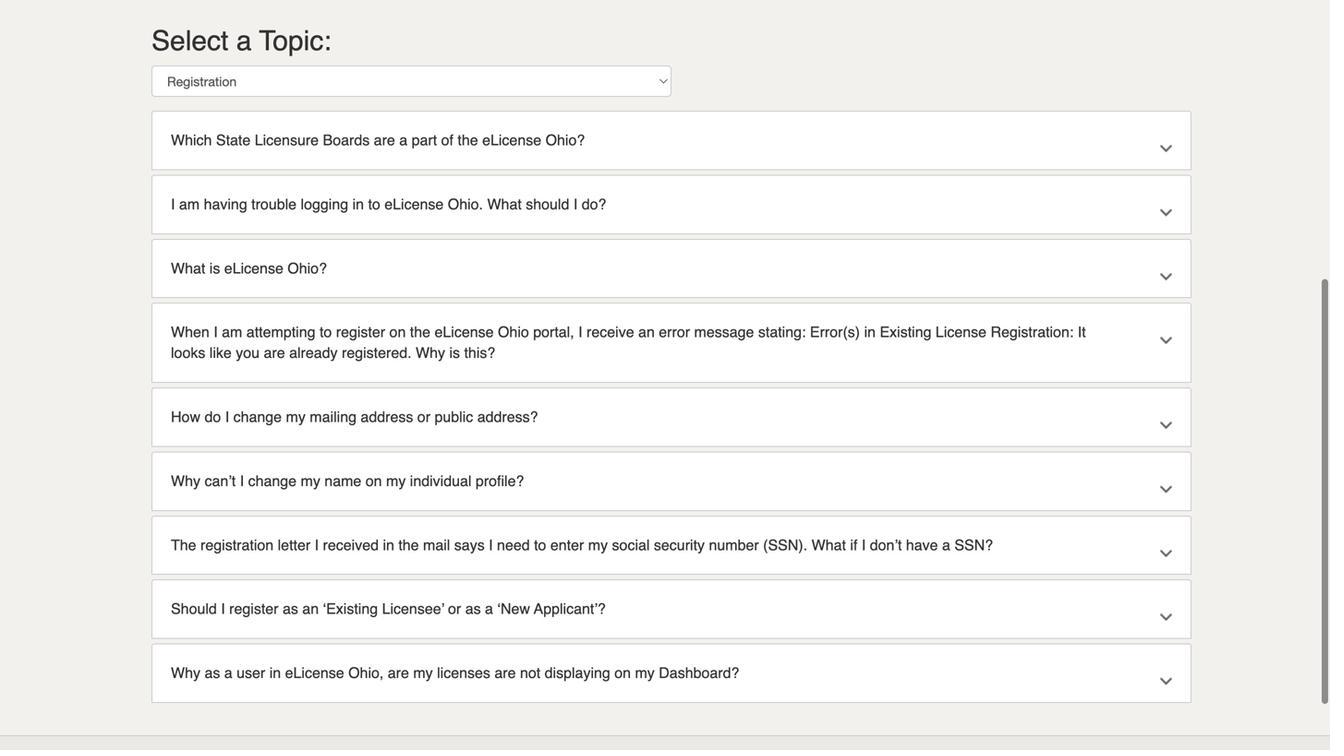 Task type: locate. For each thing, give the bounding box(es) containing it.
why inside when i am attempting to register on the elicense ohio portal, i receive an error message stating: error(s) in existing license registration: it looks like you are already registered. why is this?
[[416, 345, 445, 362]]

register
[[336, 324, 385, 341], [229, 601, 278, 618]]

boards
[[323, 132, 370, 149]]

0 vertical spatial what
[[487, 196, 522, 213]]

elicense right of
[[482, 132, 541, 149]]

public
[[435, 409, 473, 426]]

a
[[236, 25, 252, 57], [399, 132, 407, 149], [942, 537, 950, 554], [485, 601, 493, 618], [224, 665, 232, 682]]

what up when
[[171, 260, 205, 277]]

1 vertical spatial to
[[320, 324, 332, 341]]

2 vertical spatial what
[[812, 537, 846, 554]]

2 vertical spatial on
[[614, 665, 631, 682]]

0 vertical spatial is
[[209, 260, 220, 277]]

0 horizontal spatial ohio?
[[288, 260, 327, 277]]

are down attempting
[[264, 345, 285, 362]]

name
[[324, 473, 361, 490]]

an left 'existing
[[302, 601, 319, 618]]

message
[[694, 324, 754, 341]]

enter
[[550, 537, 584, 554]]

0 vertical spatial an
[[638, 324, 655, 341]]

1 vertical spatial is
[[449, 345, 460, 362]]

is left the this?
[[449, 345, 460, 362]]

why for why as a user in elicense ohio, are my licenses are not displaying on my dashboard?
[[171, 665, 200, 682]]

1 horizontal spatial is
[[449, 345, 460, 362]]

1 vertical spatial what
[[171, 260, 205, 277]]

1 vertical spatial change
[[248, 473, 297, 490]]

elicense inside when i am attempting to register on the elicense ohio portal, i receive an error message stating: error(s) in existing license registration: it looks like you are already registered. why is this?
[[435, 324, 494, 341]]

ohio
[[498, 324, 529, 341]]

to up already
[[320, 324, 332, 341]]

0 horizontal spatial or
[[417, 409, 430, 426]]

register inside when i am attempting to register on the elicense ohio portal, i receive an error message stating: error(s) in existing license registration: it looks like you are already registered. why is this?
[[336, 324, 385, 341]]

a left part
[[399, 132, 407, 149]]

0 vertical spatial on
[[389, 324, 406, 341]]

what left if
[[812, 537, 846, 554]]

licenses
[[437, 665, 490, 682]]

what
[[487, 196, 522, 213], [171, 260, 205, 277], [812, 537, 846, 554]]

1 vertical spatial an
[[302, 601, 319, 618]]

can't
[[205, 473, 236, 490]]

0 horizontal spatial on
[[366, 473, 382, 490]]

1 horizontal spatial what
[[487, 196, 522, 213]]

1 vertical spatial ohio?
[[288, 260, 327, 277]]

1 horizontal spatial on
[[389, 324, 406, 341]]

ohio? up should at the left top of the page
[[545, 132, 585, 149]]

'existing
[[323, 601, 378, 618]]

topic:
[[259, 25, 331, 57]]

or for address
[[417, 409, 430, 426]]

as left "user" at the left of page
[[205, 665, 220, 682]]

i am having trouble logging in to elicense ohio. what should i do?
[[171, 196, 606, 213]]

how
[[171, 409, 200, 426]]

i left do?
[[573, 196, 578, 213]]

the inside when i am attempting to register on the elicense ohio portal, i receive an error message stating: error(s) in existing license registration: it looks like you are already registered. why is this?
[[410, 324, 430, 341]]

on for the
[[389, 324, 406, 341]]

social
[[612, 537, 650, 554]]

0 horizontal spatial to
[[320, 324, 332, 341]]

0 horizontal spatial an
[[302, 601, 319, 618]]

are right boards on the top
[[374, 132, 395, 149]]

1 vertical spatial why
[[171, 473, 200, 490]]

change for do
[[233, 409, 282, 426]]

my left name
[[301, 473, 320, 490]]

in right error(s)
[[864, 324, 876, 341]]

registered.
[[342, 345, 412, 362]]

don't
[[870, 537, 902, 554]]

or
[[417, 409, 430, 426], [448, 601, 461, 618]]

the up registered.
[[410, 324, 430, 341]]

an left error
[[638, 324, 655, 341]]

elicense up the this?
[[435, 324, 494, 341]]

1 vertical spatial or
[[448, 601, 461, 618]]

an
[[638, 324, 655, 341], [302, 601, 319, 618]]

1 vertical spatial on
[[366, 473, 382, 490]]

or for licensee'
[[448, 601, 461, 618]]

what is elicense ohio?
[[171, 260, 327, 277]]

1 vertical spatial am
[[222, 324, 242, 341]]

in right "user" at the left of page
[[269, 665, 281, 682]]

i right portal,
[[578, 324, 582, 341]]

an inside when i am attempting to register on the elicense ohio portal, i receive an error message stating: error(s) in existing license registration: it looks like you are already registered. why is this?
[[638, 324, 655, 341]]

1 horizontal spatial to
[[368, 196, 380, 213]]

1 horizontal spatial an
[[638, 324, 655, 341]]

0 horizontal spatial as
[[205, 665, 220, 682]]

am up like
[[222, 324, 242, 341]]

change for can't
[[248, 473, 297, 490]]

ssn?
[[954, 537, 993, 554]]

0 vertical spatial or
[[417, 409, 430, 426]]

change right do
[[233, 409, 282, 426]]

why can't i change my name on my individual profile?
[[171, 473, 524, 490]]

licensee'
[[382, 601, 444, 618]]

if
[[850, 537, 858, 554]]

a left the 'new
[[485, 601, 493, 618]]

applicant'?
[[534, 601, 606, 618]]

or right licensee'
[[448, 601, 461, 618]]

how do i change my mailing address or public address?
[[171, 409, 538, 426]]

0 vertical spatial why
[[416, 345, 445, 362]]

to inside when i am attempting to register on the elicense ohio portal, i receive an error message stating: error(s) in existing license registration: it looks like you are already registered. why is this?
[[320, 324, 332, 341]]

0 vertical spatial register
[[336, 324, 385, 341]]

when
[[171, 324, 209, 341]]

0 vertical spatial am
[[179, 196, 200, 213]]

it
[[1078, 324, 1086, 341]]

in
[[352, 196, 364, 213], [864, 324, 876, 341], [383, 537, 394, 554], [269, 665, 281, 682]]

register right should
[[229, 601, 278, 618]]

i right do
[[225, 409, 229, 426]]

on right displaying
[[614, 665, 631, 682]]

as left the 'new
[[465, 601, 481, 618]]

displaying
[[545, 665, 610, 682]]

existing
[[880, 324, 931, 341]]

to right logging
[[368, 196, 380, 213]]

a left "user" at the left of page
[[224, 665, 232, 682]]

the left mail
[[398, 537, 419, 554]]

change
[[233, 409, 282, 426], [248, 473, 297, 490]]

on up registered.
[[389, 324, 406, 341]]

2 horizontal spatial on
[[614, 665, 631, 682]]

why left 'can't'
[[171, 473, 200, 490]]

when i am attempting to register on the elicense ohio portal, i receive an error message stating: error(s) in existing license registration: it looks like you are already registered. why is this?
[[171, 324, 1086, 362]]

ohio.
[[448, 196, 483, 213]]

should
[[171, 601, 217, 618]]

do?
[[582, 196, 606, 213]]

1 horizontal spatial am
[[222, 324, 242, 341]]

ohio? down logging
[[288, 260, 327, 277]]

the right of
[[458, 132, 478, 149]]

ohio?
[[545, 132, 585, 149], [288, 260, 327, 277]]

part
[[412, 132, 437, 149]]

0 horizontal spatial is
[[209, 260, 220, 277]]

error(s)
[[810, 324, 860, 341]]

why
[[416, 345, 445, 362], [171, 473, 200, 490], [171, 665, 200, 682]]

register up registered.
[[336, 324, 385, 341]]

on for my
[[366, 473, 382, 490]]

why left the this?
[[416, 345, 445, 362]]

are inside when i am attempting to register on the elicense ohio portal, i receive an error message stating: error(s) in existing license registration: it looks like you are already registered. why is this?
[[264, 345, 285, 362]]

my
[[286, 409, 306, 426], [301, 473, 320, 490], [386, 473, 406, 490], [588, 537, 608, 554], [413, 665, 433, 682], [635, 665, 655, 682]]

the
[[458, 132, 478, 149], [410, 324, 430, 341], [398, 537, 419, 554]]

am
[[179, 196, 200, 213], [222, 324, 242, 341]]

on
[[389, 324, 406, 341], [366, 473, 382, 490], [614, 665, 631, 682]]

user
[[237, 665, 265, 682]]

receive
[[587, 324, 634, 341]]

is
[[209, 260, 220, 277], [449, 345, 460, 362]]

i right 'can't'
[[240, 473, 244, 490]]

am inside when i am attempting to register on the elicense ohio portal, i receive an error message stating: error(s) in existing license registration: it looks like you are already registered. why is this?
[[222, 324, 242, 341]]

received
[[323, 537, 379, 554]]

1 vertical spatial the
[[410, 324, 430, 341]]

change right 'can't'
[[248, 473, 297, 490]]

(ssn).
[[763, 537, 807, 554]]

i right if
[[862, 537, 866, 554]]

dashboard?
[[659, 665, 739, 682]]

am left having
[[179, 196, 200, 213]]

as left 'existing
[[283, 601, 298, 618]]

need
[[497, 537, 530, 554]]

2 horizontal spatial to
[[534, 537, 546, 554]]

'new
[[497, 601, 530, 618]]

in inside when i am attempting to register on the elicense ohio portal, i receive an error message stating: error(s) in existing license registration: it looks like you are already registered. why is this?
[[864, 324, 876, 341]]

the
[[171, 537, 196, 554]]

i
[[171, 196, 175, 213], [573, 196, 578, 213], [214, 324, 218, 341], [578, 324, 582, 341], [225, 409, 229, 426], [240, 473, 244, 490], [315, 537, 319, 554], [489, 537, 493, 554], [862, 537, 866, 554], [221, 601, 225, 618]]

on inside when i am attempting to register on the elicense ohio portal, i receive an error message stating: error(s) in existing license registration: it looks like you are already registered. why is this?
[[389, 324, 406, 341]]

to
[[368, 196, 380, 213], [320, 324, 332, 341], [534, 537, 546, 554]]

2 vertical spatial why
[[171, 665, 200, 682]]

as
[[283, 601, 298, 618], [465, 601, 481, 618], [205, 665, 220, 682]]

2 vertical spatial to
[[534, 537, 546, 554]]

1 vertical spatial register
[[229, 601, 278, 618]]

which
[[171, 132, 212, 149]]

individual
[[410, 473, 472, 490]]

elicense
[[482, 132, 541, 149], [384, 196, 444, 213], [224, 260, 283, 277], [435, 324, 494, 341], [285, 665, 344, 682]]

to right need
[[534, 537, 546, 554]]

0 horizontal spatial register
[[229, 601, 278, 618]]

or left public
[[417, 409, 430, 426]]

i left having
[[171, 196, 175, 213]]

are
[[374, 132, 395, 149], [264, 345, 285, 362], [388, 665, 409, 682], [495, 665, 516, 682]]

what right ohio.
[[487, 196, 522, 213]]

0 vertical spatial change
[[233, 409, 282, 426]]

why down should
[[171, 665, 200, 682]]

my left individual
[[386, 473, 406, 490]]

1 horizontal spatial register
[[336, 324, 385, 341]]

is down having
[[209, 260, 220, 277]]

1 horizontal spatial or
[[448, 601, 461, 618]]

why for why can't i change my name on my individual profile?
[[171, 473, 200, 490]]

1 horizontal spatial ohio?
[[545, 132, 585, 149]]

ohio,
[[348, 665, 384, 682]]

on right name
[[366, 473, 382, 490]]



Task type: describe. For each thing, give the bounding box(es) containing it.
my left dashboard?
[[635, 665, 655, 682]]

a left topic:
[[236, 25, 252, 57]]

profile?
[[476, 473, 524, 490]]

mail
[[423, 537, 450, 554]]

should
[[526, 196, 569, 213]]

0 horizontal spatial what
[[171, 260, 205, 277]]

i right says
[[489, 537, 493, 554]]

elicense down trouble on the top left of the page
[[224, 260, 283, 277]]

i right should
[[221, 601, 225, 618]]

are right ohio, in the left of the page
[[388, 665, 409, 682]]

in right logging
[[352, 196, 364, 213]]

already
[[289, 345, 338, 362]]

1 horizontal spatial as
[[283, 601, 298, 618]]

letter
[[278, 537, 311, 554]]

0 horizontal spatial am
[[179, 196, 200, 213]]

of
[[441, 132, 453, 149]]

the registration letter i received in the mail says i need to enter my social security number (ssn). what if i don't have a ssn?
[[171, 537, 993, 554]]

0 vertical spatial to
[[368, 196, 380, 213]]

have
[[906, 537, 938, 554]]

in right received
[[383, 537, 394, 554]]

i right letter
[[315, 537, 319, 554]]

registration:
[[991, 324, 1074, 341]]

my right enter
[[588, 537, 608, 554]]

says
[[454, 537, 485, 554]]

security
[[654, 537, 705, 554]]

not
[[520, 665, 541, 682]]

logging
[[301, 196, 348, 213]]

which state licensure boards are a part of the elicense ohio?
[[171, 132, 585, 149]]

attempting
[[246, 324, 315, 341]]

i up like
[[214, 324, 218, 341]]

trouble
[[251, 196, 297, 213]]

2 horizontal spatial as
[[465, 601, 481, 618]]

license
[[936, 324, 987, 341]]

like
[[209, 345, 232, 362]]

my left the mailing
[[286, 409, 306, 426]]

portal,
[[533, 324, 574, 341]]

select
[[151, 25, 228, 57]]

state
[[216, 132, 251, 149]]

2 horizontal spatial what
[[812, 537, 846, 554]]

are left not
[[495, 665, 516, 682]]

stating:
[[758, 324, 806, 341]]

elicense left ohio, in the left of the page
[[285, 665, 344, 682]]

select a topic:
[[151, 25, 331, 57]]

address?
[[477, 409, 538, 426]]

elicense left ohio.
[[384, 196, 444, 213]]

a right have
[[942, 537, 950, 554]]

why as a user in elicense ohio, are my licenses are not displaying on my dashboard?
[[171, 665, 739, 682]]

is inside when i am attempting to register on the elicense ohio portal, i receive an error message stating: error(s) in existing license registration: it looks like you are already registered. why is this?
[[449, 345, 460, 362]]

0 vertical spatial ohio?
[[545, 132, 585, 149]]

do
[[205, 409, 221, 426]]

2 vertical spatial the
[[398, 537, 419, 554]]

should i register as an 'existing licensee' or as a 'new applicant'?
[[171, 601, 606, 618]]

0 vertical spatial the
[[458, 132, 478, 149]]

address
[[361, 409, 413, 426]]

this?
[[464, 345, 495, 362]]

licensure
[[255, 132, 319, 149]]

you
[[236, 345, 260, 362]]

error
[[659, 324, 690, 341]]

looks
[[171, 345, 205, 362]]

number
[[709, 537, 759, 554]]

registration
[[200, 537, 274, 554]]

my left licenses
[[413, 665, 433, 682]]

having
[[204, 196, 247, 213]]

mailing
[[310, 409, 357, 426]]



Task type: vqa. For each thing, say whether or not it's contained in the screenshot.
the topmost the change
yes



